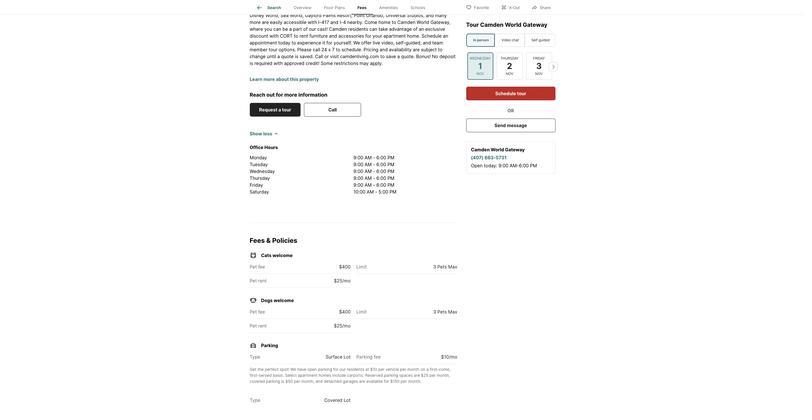 Task type: vqa. For each thing, say whether or not it's contained in the screenshot.


Task type: locate. For each thing, give the bounding box(es) containing it.
1 vertical spatial rent
[[258, 323, 267, 329]]

are
[[414, 373, 420, 378], [359, 379, 365, 384]]

1 vertical spatial month,
[[301, 379, 315, 384]]

more right learn
[[263, 76, 275, 82]]

covered
[[324, 398, 342, 403]]

first- right on
[[430, 367, 439, 372]]

9:00 for wednesday
[[354, 168, 363, 174]]

parking up homes
[[318, 367, 332, 372]]

for right out
[[276, 92, 283, 98]]

a right the request
[[278, 107, 281, 113]]

0 vertical spatial $400
[[339, 264, 351, 270]]

2 max from the top
[[448, 309, 457, 315]]

am for saturday
[[367, 189, 374, 195]]

lot right "covered"
[[344, 398, 351, 403]]

$400
[[339, 264, 351, 270], [339, 309, 351, 315]]

1 vertical spatial pet fee
[[250, 309, 265, 315]]

- for tuesday
[[373, 162, 375, 167]]

0 horizontal spatial more
[[263, 76, 275, 82]]

1 horizontal spatial parking
[[356, 354, 373, 360]]

and
[[316, 379, 323, 384]]

0 vertical spatial a
[[278, 107, 281, 113]]

tour right 'schedule'
[[517, 91, 526, 96]]

per
[[378, 367, 385, 372], [400, 367, 406, 372], [430, 373, 436, 378], [294, 379, 300, 384], [401, 379, 407, 384]]

list box
[[466, 34, 556, 47]]

spot!
[[280, 367, 289, 372]]

thursday up 2
[[501, 56, 519, 60]]

per right $25 on the bottom right of the page
[[430, 373, 436, 378]]

0 vertical spatial pet rent
[[250, 278, 267, 284]]

5 9:00 am - 6:00 pm from the top
[[354, 182, 395, 188]]

0 vertical spatial parking
[[261, 343, 278, 349]]

2 vertical spatial 3
[[433, 309, 436, 315]]

1 $400 from the top
[[339, 264, 351, 270]]

for left the $150
[[384, 379, 389, 384]]

1 horizontal spatial parking
[[318, 367, 332, 372]]

a inside button
[[278, 107, 281, 113]]

tab list
[[250, 0, 436, 15]]

dogs welcome
[[261, 298, 294, 304]]

1 limit from the top
[[356, 264, 367, 270]]

1 vertical spatial tour
[[282, 107, 291, 113]]

0 vertical spatial lot
[[344, 354, 351, 360]]

6:00 for tuesday
[[376, 162, 386, 167]]

type for covered lot
[[250, 398, 260, 403]]

wednesday up 1
[[470, 56, 491, 60]]

tuesday
[[250, 162, 268, 167]]

spaces
[[399, 373, 413, 378]]

1 horizontal spatial thursday
[[501, 56, 519, 60]]

pm for monday
[[388, 155, 395, 160]]

gateway up self
[[523, 21, 548, 28]]

0 horizontal spatial thursday
[[250, 175, 270, 181]]

2 horizontal spatial parking
[[384, 373, 398, 378]]

monday
[[250, 155, 267, 160]]

2 pet fee from the top
[[250, 309, 265, 315]]

parking
[[318, 367, 332, 372], [384, 373, 398, 378], [266, 379, 280, 384]]

1 vertical spatial 3 pets max
[[433, 309, 457, 315]]

camden up person
[[480, 21, 504, 28]]

a right on
[[426, 367, 429, 372]]

pets
[[437, 264, 447, 270], [437, 309, 447, 315]]

learn
[[250, 76, 262, 82]]

9:00 am - 6:00 pm
[[354, 155, 395, 160], [354, 162, 395, 167], [354, 168, 395, 174], [354, 175, 395, 181], [354, 182, 395, 188]]

0 vertical spatial fee
[[258, 264, 265, 270]]

1 vertical spatial thursday
[[250, 175, 270, 181]]

x-
[[509, 5, 513, 10]]

fees left &
[[250, 237, 265, 245]]

1 vertical spatial gateway
[[505, 147, 525, 153]]

nov inside wednesday 1 nov
[[477, 72, 484, 76]]

camden world gateway (407) 663-5731 open today: 9:00 am-6:00 pm
[[471, 147, 537, 169]]

1 pet rent from the top
[[250, 278, 267, 284]]

0 horizontal spatial parking
[[266, 379, 280, 384]]

4 9:00 am - 6:00 pm from the top
[[354, 175, 395, 181]]

apartment
[[298, 373, 318, 378]]

rent for dogs
[[258, 323, 267, 329]]

chat
[[512, 38, 519, 42]]

0 vertical spatial 3
[[536, 61, 542, 71]]

type up get in the left of the page
[[250, 354, 260, 360]]

3 pets max for dogs welcome
[[433, 309, 457, 315]]

rent up dogs
[[258, 278, 267, 284]]

1 vertical spatial camden
[[471, 147, 490, 153]]

1 vertical spatial welcome
[[274, 298, 294, 304]]

1 nov from the left
[[477, 72, 484, 76]]

fees
[[358, 5, 367, 10], [250, 237, 265, 245]]

3 nov from the left
[[535, 72, 543, 76]]

fees right plans
[[358, 5, 367, 10]]

1 vertical spatial $25/mo
[[334, 323, 351, 329]]

1 horizontal spatial for
[[333, 367, 339, 372]]

9:00 for monday
[[354, 155, 363, 160]]

in person
[[473, 38, 489, 42]]

pm for thursday
[[388, 175, 395, 181]]

0 horizontal spatial a
[[278, 107, 281, 113]]

9:00 am - 6:00 pm for monday
[[354, 155, 395, 160]]

rent down dogs
[[258, 323, 267, 329]]

nov inside friday 3 nov
[[535, 72, 543, 76]]

friday 3 nov
[[533, 56, 545, 76]]

- for monday
[[373, 155, 375, 160]]

0 vertical spatial pets
[[437, 264, 447, 270]]

friday up saturday
[[250, 182, 263, 188]]

pets for cats welcome
[[437, 264, 447, 270]]

1 horizontal spatial more
[[284, 92, 297, 98]]

first- down get in the left of the page
[[250, 373, 259, 378]]

6:00 for monday
[[376, 155, 386, 160]]

0 horizontal spatial wednesday
[[250, 168, 275, 174]]

fee for dogs welcome
[[258, 309, 265, 315]]

0 horizontal spatial friday
[[250, 182, 263, 188]]

out
[[513, 5, 520, 10]]

month, down apartment
[[301, 379, 315, 384]]

2 9:00 am - 6:00 pm from the top
[[354, 162, 395, 167]]

gateway up 5731
[[505, 147, 525, 153]]

6:00
[[376, 155, 386, 160], [376, 162, 386, 167], [519, 163, 529, 169], [376, 168, 386, 174], [376, 175, 386, 181], [376, 182, 386, 188]]

fee for cats welcome
[[258, 264, 265, 270]]

0 horizontal spatial parking
[[261, 343, 278, 349]]

lot
[[344, 354, 351, 360], [344, 398, 351, 403]]

0 vertical spatial thursday
[[501, 56, 519, 60]]

per up spaces
[[400, 367, 406, 372]]

limit
[[356, 264, 367, 270], [356, 309, 367, 315]]

0 vertical spatial fees
[[358, 5, 367, 10]]

type
[[250, 354, 260, 360], [250, 398, 260, 403]]

fee down cats
[[258, 264, 265, 270]]

0 vertical spatial friday
[[533, 56, 545, 60]]

1 max from the top
[[448, 264, 457, 270]]

open
[[471, 163, 483, 169]]

search link
[[256, 4, 281, 11]]

camden inside camden world gateway (407) 663-5731 open today: 9:00 am-6:00 pm
[[471, 147, 490, 153]]

pm
[[388, 155, 395, 160], [388, 162, 395, 167], [530, 163, 537, 169], [388, 168, 395, 174], [388, 175, 395, 181], [388, 182, 395, 188], [390, 189, 397, 195]]

month, down come,
[[437, 373, 450, 378]]

2 vertical spatial fee
[[374, 354, 381, 360]]

0 horizontal spatial nov
[[477, 72, 484, 76]]

0 vertical spatial pet fee
[[250, 264, 265, 270]]

$50
[[285, 379, 293, 384]]

wednesday down tuesday
[[250, 168, 275, 174]]

office hours
[[250, 144, 278, 150]]

4 pet from the top
[[250, 323, 257, 329]]

fees & policies
[[250, 237, 297, 245]]

welcome down policies
[[273, 253, 293, 259]]

3 pets max
[[433, 264, 457, 270], [433, 309, 457, 315]]

thursday up saturday
[[250, 175, 270, 181]]

at
[[365, 367, 369, 372]]

welcome for cats welcome
[[273, 253, 293, 259]]

3 9:00 am - 6:00 pm from the top
[[354, 168, 395, 174]]

max
[[448, 264, 457, 270], [448, 309, 457, 315]]

0 horizontal spatial month,
[[301, 379, 315, 384]]

3 pet from the top
[[250, 309, 257, 315]]

1 vertical spatial parking
[[356, 354, 373, 360]]

0 horizontal spatial first-
[[250, 373, 259, 378]]

0 vertical spatial $25/mo
[[334, 278, 351, 284]]

friday for friday 3 nov
[[533, 56, 545, 60]]

0 horizontal spatial for
[[276, 92, 283, 98]]

camden
[[480, 21, 504, 28], [471, 147, 490, 153]]

10:00 am - 5:00 pm
[[354, 189, 397, 195]]

0 vertical spatial 3 pets max
[[433, 264, 457, 270]]

2 3 pets max from the top
[[433, 309, 457, 315]]

am for thursday
[[365, 175, 372, 181]]

1 vertical spatial lot
[[344, 398, 351, 403]]

first-
[[430, 367, 439, 372], [250, 373, 259, 378]]

1 vertical spatial pet rent
[[250, 323, 267, 329]]

are down carports. on the bottom
[[359, 379, 365, 384]]

pet rent
[[250, 278, 267, 284], [250, 323, 267, 329]]

2 lot from the top
[[344, 398, 351, 403]]

0 vertical spatial limit
[[356, 264, 367, 270]]

welcome
[[273, 253, 293, 259], [274, 298, 294, 304]]

3 inside friday 3 nov
[[536, 61, 542, 71]]

fee down dogs
[[258, 309, 265, 315]]

pet rent for cats welcome
[[250, 278, 267, 284]]

1 vertical spatial max
[[448, 309, 457, 315]]

1 vertical spatial wednesday
[[250, 168, 275, 174]]

0 vertical spatial welcome
[[273, 253, 293, 259]]

1 vertical spatial world
[[491, 147, 504, 153]]

1 horizontal spatial nov
[[506, 72, 513, 76]]

detached
[[324, 379, 342, 384]]

1 vertical spatial $400
[[339, 309, 351, 315]]

pm for friday
[[388, 182, 395, 188]]

0 vertical spatial for
[[276, 92, 283, 98]]

nov inside thursday 2 nov
[[506, 72, 513, 76]]

1 vertical spatial fee
[[258, 309, 265, 315]]

tour down reach out for more information
[[282, 107, 291, 113]]

parking down vehicle
[[384, 373, 398, 378]]

1 9:00 am - 6:00 pm from the top
[[354, 155, 395, 160]]

list box containing in person
[[466, 34, 556, 47]]

$150
[[390, 379, 400, 384]]

2 pet rent from the top
[[250, 323, 267, 329]]

are up month.
[[414, 373, 420, 378]]

-
[[373, 155, 375, 160], [373, 162, 375, 167], [373, 168, 375, 174], [373, 175, 375, 181], [373, 182, 375, 188], [375, 189, 377, 195]]

3
[[536, 61, 542, 71], [433, 264, 436, 270], [433, 309, 436, 315]]

parking up at
[[356, 354, 373, 360]]

pet fee
[[250, 264, 265, 270], [250, 309, 265, 315]]

world up the chat
[[505, 21, 522, 28]]

1 vertical spatial parking
[[384, 373, 398, 378]]

1 vertical spatial pets
[[437, 309, 447, 315]]

for left our
[[333, 367, 339, 372]]

world up 5731
[[491, 147, 504, 153]]

1 horizontal spatial wednesday
[[470, 56, 491, 60]]

- for saturday
[[375, 189, 377, 195]]

1 vertical spatial first-
[[250, 373, 259, 378]]

1 horizontal spatial month,
[[437, 373, 450, 378]]

0 vertical spatial type
[[250, 354, 260, 360]]

tour
[[466, 21, 479, 28]]

2 $400 from the top
[[339, 309, 351, 315]]

2 nov from the left
[[506, 72, 513, 76]]

schedule
[[495, 91, 516, 96]]

0 vertical spatial max
[[448, 264, 457, 270]]

pet fee down cats
[[250, 264, 265, 270]]

am for wednesday
[[365, 168, 372, 174]]

rent
[[258, 278, 267, 284], [258, 323, 267, 329]]

1 horizontal spatial tour
[[517, 91, 526, 96]]

(407) 663-5731 link
[[471, 155, 507, 161]]

0 vertical spatial wednesday
[[470, 56, 491, 60]]

1 pet fee from the top
[[250, 264, 265, 270]]

2 type from the top
[[250, 398, 260, 403]]

type down covered
[[250, 398, 260, 403]]

nov for 3
[[535, 72, 543, 76]]

1 horizontal spatial fees
[[358, 5, 367, 10]]

0 vertical spatial month,
[[437, 373, 450, 378]]

0 vertical spatial gateway
[[523, 21, 548, 28]]

pm inside camden world gateway (407) 663-5731 open today: 9:00 am-6:00 pm
[[530, 163, 537, 169]]

1 vertical spatial limit
[[356, 309, 367, 315]]

max for dogs welcome
[[448, 309, 457, 315]]

0 vertical spatial world
[[505, 21, 522, 28]]

0 vertical spatial tour
[[517, 91, 526, 96]]

parking for parking fee
[[356, 354, 373, 360]]

property
[[300, 76, 319, 82]]

pet rent down dogs
[[250, 323, 267, 329]]

9:00 am - 6:00 pm for tuesday
[[354, 162, 395, 167]]

2 limit from the top
[[356, 309, 367, 315]]

1 vertical spatial fees
[[250, 237, 265, 245]]

0 vertical spatial parking
[[318, 367, 332, 372]]

welcome for dogs welcome
[[274, 298, 294, 304]]

0 horizontal spatial tour
[[282, 107, 291, 113]]

0 horizontal spatial fees
[[250, 237, 265, 245]]

fee up $10
[[374, 354, 381, 360]]

9:00 for tuesday
[[354, 162, 363, 167]]

pet fee down dogs
[[250, 309, 265, 315]]

welcome right dogs
[[274, 298, 294, 304]]

0 horizontal spatial are
[[359, 379, 365, 384]]

0 horizontal spatial world
[[491, 147, 504, 153]]

0 vertical spatial rent
[[258, 278, 267, 284]]

pm for saturday
[[390, 189, 397, 195]]

more down "this"
[[284, 92, 297, 98]]

parking up perfect
[[261, 343, 278, 349]]

lot right surface
[[344, 354, 351, 360]]

schedule tour button
[[466, 87, 556, 100]]

lot for surface lot
[[344, 354, 351, 360]]

fees inside tab
[[358, 5, 367, 10]]

surface
[[326, 354, 342, 360]]

wednesday
[[470, 56, 491, 60], [250, 168, 275, 174]]

$25/mo
[[334, 278, 351, 284], [334, 323, 351, 329]]

gateway inside camden world gateway (407) 663-5731 open today: 9:00 am-6:00 pm
[[505, 147, 525, 153]]

pm for wednesday
[[388, 168, 395, 174]]

camden up (407)
[[471, 147, 490, 153]]

1 lot from the top
[[344, 354, 351, 360]]

get
[[250, 367, 256, 372]]

1 3 pets max from the top
[[433, 264, 457, 270]]

lot for covered lot
[[344, 398, 351, 403]]

2 vertical spatial parking
[[266, 379, 280, 384]]

perfect
[[265, 367, 279, 372]]

wednesday 1 nov
[[470, 56, 491, 76]]

3 for dogs welcome
[[433, 309, 436, 315]]

available
[[366, 379, 383, 384]]

per right $10
[[378, 367, 385, 372]]

friday down self guided
[[533, 56, 545, 60]]

pet rent up dogs
[[250, 278, 267, 284]]

9:00 am - 6:00 pm for friday
[[354, 182, 395, 188]]

0 vertical spatial first-
[[430, 367, 439, 372]]

am for tuesday
[[365, 162, 372, 167]]

1 rent from the top
[[258, 278, 267, 284]]

2 rent from the top
[[258, 323, 267, 329]]

get the perfect spot! we have open parking for our residents at $10 per vehicle per month on a first-come, first-served basis. select apartment homes include carports. reserved parking spaces are $25 per month, covered parking is $50 per month, and detached garages are available for $150 per month.
[[250, 367, 451, 384]]

1 vertical spatial friday
[[250, 182, 263, 188]]

2 $25/mo from the top
[[334, 323, 351, 329]]

1 vertical spatial type
[[250, 398, 260, 403]]

parking down basis.
[[266, 379, 280, 384]]

1 vertical spatial 3
[[433, 264, 436, 270]]

month
[[407, 367, 420, 372]]

pet fee for dogs welcome
[[250, 309, 265, 315]]

1 horizontal spatial a
[[426, 367, 429, 372]]

type for surface lot
[[250, 354, 260, 360]]

parking fee
[[356, 354, 381, 360]]

1 pets from the top
[[437, 264, 447, 270]]

friday
[[533, 56, 545, 60], [250, 182, 263, 188]]

reserved
[[365, 373, 383, 378]]

1 $25/mo from the top
[[334, 278, 351, 284]]

0 vertical spatial are
[[414, 373, 420, 378]]

1 horizontal spatial friday
[[533, 56, 545, 60]]

surface lot
[[326, 354, 351, 360]]

rent for cats
[[258, 278, 267, 284]]

1 vertical spatial a
[[426, 367, 429, 372]]

2 horizontal spatial nov
[[535, 72, 543, 76]]

1 type from the top
[[250, 354, 260, 360]]

fee
[[258, 264, 265, 270], [258, 309, 265, 315], [374, 354, 381, 360]]

2 pets from the top
[[437, 309, 447, 315]]

saturday
[[250, 189, 269, 195]]

covered
[[250, 379, 265, 384]]

2 horizontal spatial for
[[384, 379, 389, 384]]



Task type: describe. For each thing, give the bounding box(es) containing it.
self
[[532, 38, 538, 42]]

thursday for thursday 2 nov
[[501, 56, 519, 60]]

on
[[421, 367, 425, 372]]

favorite
[[474, 5, 489, 10]]

pm for tuesday
[[388, 162, 395, 167]]

world inside camden world gateway (407) 663-5731 open today: 9:00 am-6:00 pm
[[491, 147, 504, 153]]

call button
[[304, 103, 361, 117]]

garages
[[343, 379, 358, 384]]

9:00 am - 6:00 pm for thursday
[[354, 175, 395, 181]]

6:00 inside camden world gateway (407) 663-5731 open today: 9:00 am-6:00 pm
[[519, 163, 529, 169]]

have
[[297, 367, 306, 372]]

learn more about this property link
[[250, 76, 319, 82]]

today:
[[484, 163, 497, 169]]

1
[[478, 61, 482, 71]]

floor plans tab
[[318, 1, 351, 15]]

(407)
[[471, 155, 484, 161]]

thursday for thursday
[[250, 175, 270, 181]]

1 vertical spatial are
[[359, 379, 365, 384]]

send message
[[495, 123, 527, 128]]

the
[[258, 367, 264, 372]]

3 for cats welcome
[[433, 264, 436, 270]]

friday for friday
[[250, 182, 263, 188]]

5:00
[[379, 189, 388, 195]]

floor plans
[[324, 5, 345, 10]]

reach out for more information
[[250, 92, 328, 98]]

$25/mo for cats welcome
[[334, 278, 351, 284]]

residents
[[347, 367, 364, 372]]

or
[[508, 108, 514, 114]]

663-
[[485, 155, 496, 161]]

1 horizontal spatial first-
[[430, 367, 439, 372]]

served
[[259, 373, 272, 378]]

less
[[263, 131, 272, 136]]

request
[[259, 107, 277, 113]]

video
[[502, 38, 511, 42]]

1 horizontal spatial world
[[505, 21, 522, 28]]

schools tab
[[404, 1, 432, 15]]

9:00 inside camden world gateway (407) 663-5731 open today: 9:00 am-6:00 pm
[[499, 163, 509, 169]]

amenities tab
[[373, 1, 404, 15]]

- for thursday
[[373, 175, 375, 181]]

person
[[477, 38, 489, 42]]

next image
[[549, 62, 558, 71]]

x-out button
[[496, 1, 525, 13]]

call
[[328, 107, 337, 113]]

self guided
[[532, 38, 550, 42]]

amenities
[[379, 5, 398, 10]]

cats welcome
[[261, 253, 293, 259]]

show less button
[[250, 130, 278, 137]]

tab list containing search
[[250, 0, 436, 15]]

$10
[[370, 367, 377, 372]]

1 vertical spatial for
[[333, 367, 339, 372]]

video chat
[[502, 38, 519, 42]]

per down spaces
[[401, 379, 407, 384]]

pet fee for cats welcome
[[250, 264, 265, 270]]

pet rent for dogs welcome
[[250, 323, 267, 329]]

limit for dogs welcome
[[356, 309, 367, 315]]

overview
[[294, 5, 312, 10]]

favorite button
[[461, 1, 494, 13]]

6:00 for wednesday
[[376, 168, 386, 174]]

am-
[[510, 163, 519, 169]]

information
[[298, 92, 328, 98]]

overview tab
[[287, 1, 318, 15]]

our
[[340, 367, 346, 372]]

plans
[[335, 5, 345, 10]]

month.
[[408, 379, 421, 384]]

vehicle
[[386, 367, 399, 372]]

is
[[281, 379, 284, 384]]

9:00 am - 6:00 pm for wednesday
[[354, 168, 395, 174]]

guided
[[539, 38, 550, 42]]

policies
[[272, 237, 297, 245]]

pets for dogs welcome
[[437, 309, 447, 315]]

a inside get the perfect spot! we have open parking for our residents at $10 per vehicle per month on a first-come, first-served basis. select apartment homes include carports. reserved parking spaces are $25 per month, covered parking is $50 per month, and detached garages are available for $150 per month.
[[426, 367, 429, 372]]

send
[[495, 123, 506, 128]]

9:00 for friday
[[354, 182, 363, 188]]

about
[[276, 76, 289, 82]]

schedule tour
[[495, 91, 526, 96]]

hours
[[265, 144, 278, 150]]

am for friday
[[365, 182, 372, 188]]

thursday 2 nov
[[501, 56, 519, 76]]

wednesday for wednesday
[[250, 168, 275, 174]]

2 pet from the top
[[250, 278, 257, 284]]

come,
[[439, 367, 451, 372]]

per right $50
[[294, 379, 300, 384]]

$400 for cats welcome
[[339, 264, 351, 270]]

- for wednesday
[[373, 168, 375, 174]]

message
[[507, 123, 527, 128]]

basis.
[[273, 373, 284, 378]]

tour camden world gateway
[[466, 21, 548, 28]]

request a tour button
[[250, 103, 301, 117]]

$25/mo for dogs welcome
[[334, 323, 351, 329]]

$400 for dogs welcome
[[339, 309, 351, 315]]

parking for parking
[[261, 343, 278, 349]]

share button
[[527, 1, 556, 13]]

10:00
[[354, 189, 365, 195]]

9:00 for thursday
[[354, 175, 363, 181]]

am for monday
[[365, 155, 372, 160]]

3 pets max for cats welcome
[[433, 264, 457, 270]]

$25
[[421, 373, 428, 378]]

wednesday for wednesday 1 nov
[[470, 56, 491, 60]]

- for friday
[[373, 182, 375, 188]]

cats
[[261, 253, 272, 259]]

0 vertical spatial more
[[263, 76, 275, 82]]

$10/mo
[[441, 354, 457, 360]]

2 vertical spatial for
[[384, 379, 389, 384]]

0 vertical spatial camden
[[480, 21, 504, 28]]

in
[[473, 38, 476, 42]]

covered lot
[[324, 398, 351, 403]]

nov for 2
[[506, 72, 513, 76]]

fees for fees & policies
[[250, 237, 265, 245]]

fees for fees
[[358, 5, 367, 10]]

call link
[[304, 103, 361, 117]]

1 vertical spatial more
[[284, 92, 297, 98]]

search
[[267, 5, 281, 10]]

1 horizontal spatial are
[[414, 373, 420, 378]]

share
[[540, 5, 551, 10]]

x-out
[[509, 5, 520, 10]]

select
[[285, 373, 297, 378]]

limit for cats welcome
[[356, 264, 367, 270]]

fees tab
[[351, 1, 373, 15]]

homes
[[319, 373, 331, 378]]

open
[[308, 367, 317, 372]]

floor
[[324, 5, 334, 10]]

6:00 for friday
[[376, 182, 386, 188]]

max for cats welcome
[[448, 264, 457, 270]]

1 pet from the top
[[250, 264, 257, 270]]

we
[[290, 367, 296, 372]]

send message button
[[466, 119, 556, 132]]

6:00 for thursday
[[376, 175, 386, 181]]

schools
[[411, 5, 425, 10]]

carports.
[[347, 373, 364, 378]]

2
[[507, 61, 512, 71]]

nov for 1
[[477, 72, 484, 76]]



